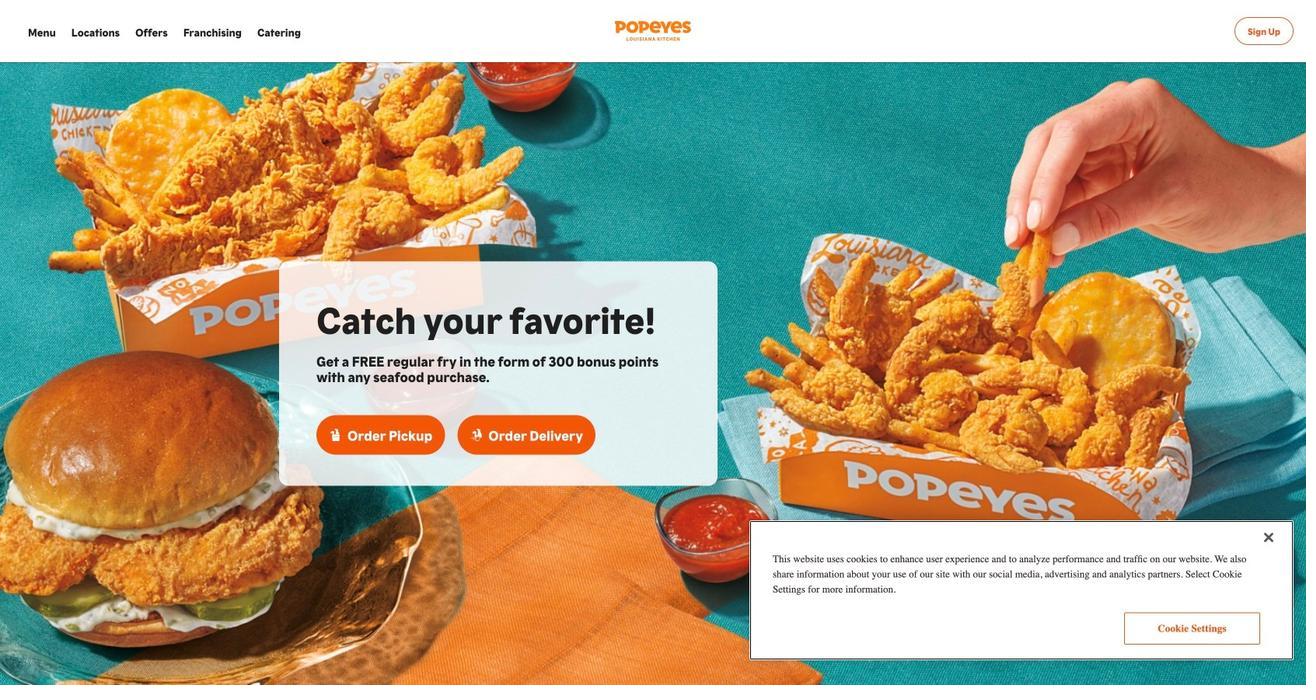 Task type: locate. For each thing, give the bounding box(es) containing it.
heading
[[316, 293, 680, 344], [316, 353, 680, 385]]

1 vertical spatial heading
[[316, 353, 680, 385]]

0 vertical spatial heading
[[316, 293, 680, 344]]



Task type: vqa. For each thing, say whether or not it's contained in the screenshot.
the bottommost Heading
yes



Task type: describe. For each thing, give the bounding box(es) containing it.
2 heading from the top
[[316, 353, 680, 385]]

1 heading from the top
[[316, 293, 680, 344]]

catch your favorite! image
[[0, 62, 1306, 686]]



